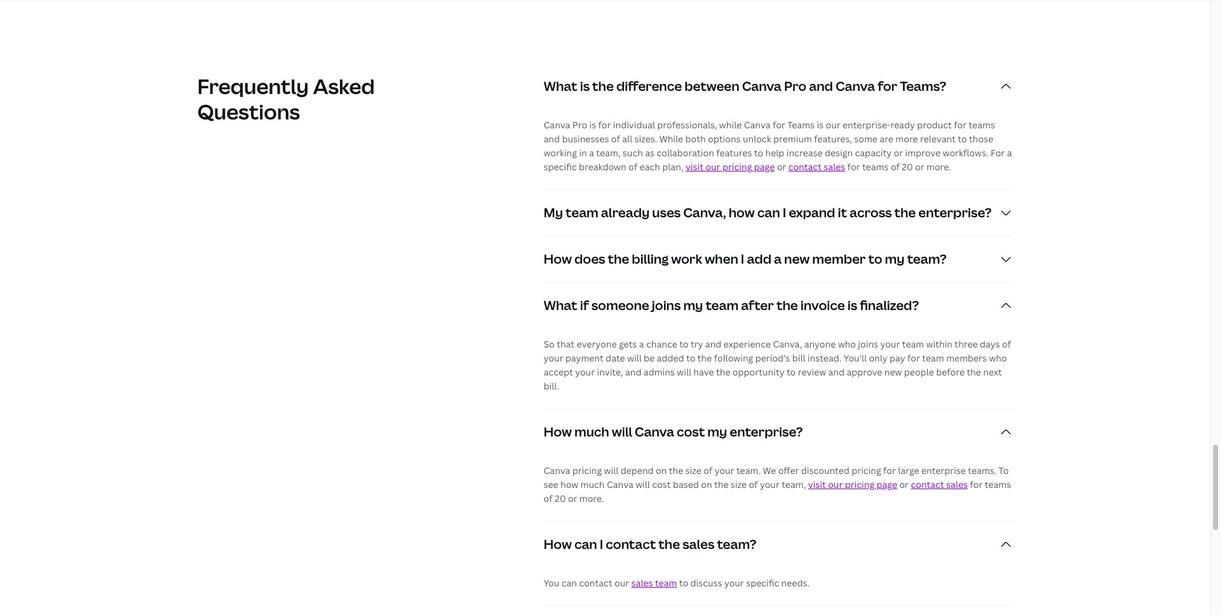 Task type: describe. For each thing, give the bounding box(es) containing it.
our down the discounted
[[828, 478, 843, 490]]

contact sales link for pro
[[788, 161, 845, 173]]

sales down how can i contact the sales team?
[[631, 577, 653, 589]]

to up the workflows.
[[958, 133, 967, 145]]

canva up unlock at the top right
[[744, 119, 771, 131]]

for inside canva pricing will depend on the size of your team. we offer discounted pricing for large enterprise teams. to see how much canva will cost based on the size of your team,
[[883, 464, 896, 476]]

premium
[[773, 133, 812, 145]]

see
[[544, 478, 558, 490]]

to left try
[[679, 338, 689, 350]]

businesses
[[562, 133, 609, 145]]

everyone
[[577, 338, 617, 350]]

professionals,
[[657, 119, 717, 131]]

increase
[[787, 147, 823, 159]]

team up pay
[[902, 338, 924, 350]]

team inside dropdown button
[[566, 204, 599, 221]]

how much will canva cost my enterprise? button
[[544, 409, 1013, 455]]

team inside dropdown button
[[706, 297, 739, 314]]

after
[[741, 297, 774, 314]]

before
[[936, 366, 965, 378]]

between
[[685, 77, 740, 95]]

instead.
[[808, 352, 842, 364]]

teams
[[788, 119, 815, 131]]

specific inside canva pro is for individual professionals, while canva for teams is our enterprise-ready product for teams and businesses of all sizes. while both options unlock premium features, some are more relevant to those working in a team, such as collaboration features to help increase design capacity or improve workflows. for a specific breakdown of each plan,
[[544, 161, 577, 173]]

accept
[[544, 366, 573, 378]]

product
[[917, 119, 952, 131]]

in
[[579, 147, 587, 159]]

a right in
[[589, 147, 594, 159]]

improve
[[905, 147, 941, 159]]

plan,
[[662, 161, 684, 173]]

my team already uses canva, how can i expand it across the enterprise?
[[544, 204, 992, 221]]

some
[[854, 133, 878, 145]]

the up based
[[669, 464, 683, 476]]

chance
[[646, 338, 677, 350]]

members
[[946, 352, 987, 364]]

difference
[[616, 77, 682, 95]]

sales inside how can i contact the sales team? 'dropdown button'
[[683, 536, 715, 553]]

visit for enterprise?
[[808, 478, 826, 490]]

team.
[[737, 464, 761, 476]]

next
[[983, 366, 1002, 378]]

canva right between
[[742, 77, 782, 95]]

or inside canva pro is for individual professionals, while canva for teams is our enterprise-ready product for teams and businesses of all sizes. while both options unlock premium features, some are more relevant to those working in a team, such as collaboration features to help increase design capacity or improve workflows. for a specific breakdown of each plan,
[[894, 147, 903, 159]]

you'll
[[844, 352, 867, 364]]

working
[[544, 147, 577, 159]]

a inside dropdown button
[[774, 250, 782, 267]]

teams inside canva pro is for individual professionals, while canva for teams is our enterprise-ready product for teams and businesses of all sizes. while both options unlock premium features, some are more relevant to those working in a team, such as collaboration features to help increase design capacity or improve workflows. for a specific breakdown of each plan,
[[969, 119, 995, 131]]

1 horizontal spatial more.
[[927, 161, 951, 173]]

what for what if someone joins my team after the invoice is finalized?
[[544, 297, 577, 314]]

how for how can i contact the sales team?
[[544, 536, 572, 553]]

the down members
[[967, 366, 981, 378]]

how inside canva pricing will depend on the size of your team. we offer discounted pricing for large enterprise teams. to see how much canva will cost based on the size of your team,
[[561, 478, 578, 490]]

your down "payment"
[[575, 366, 595, 378]]

canva up enterprise-
[[836, 77, 875, 95]]

date
[[606, 352, 625, 364]]

the right based
[[714, 478, 729, 490]]

payment
[[565, 352, 604, 364]]

is inside dropdown button
[[848, 297, 857, 314]]

our left sales team link
[[615, 577, 629, 589]]

to left discuss
[[679, 577, 688, 589]]

contact down increase
[[788, 161, 822, 173]]

to down try
[[686, 352, 695, 364]]

a inside so that everyone gets a chance to try and experience canva, anyone who joins your team within three days of your payment date will be added to the following period's bill instead. you'll only pay for team members who accept your invite, and admins will have the opportunity to review and approve new people before the next bill.
[[639, 338, 644, 350]]

team left discuss
[[655, 577, 677, 589]]

visit for pro
[[686, 161, 704, 173]]

individual
[[613, 119, 655, 131]]

pricing up visit our pricing page or contact sales
[[852, 464, 881, 476]]

expand
[[789, 204, 835, 221]]

how for how much will canva cost my enterprise?
[[544, 423, 572, 440]]

contact down enterprise
[[911, 478, 944, 490]]

and right invite,
[[625, 366, 642, 378]]

how does the billing work when i add a new member to my team?
[[544, 250, 947, 267]]

your down we
[[760, 478, 780, 490]]

visit our pricing page or contact sales
[[808, 478, 968, 490]]

or for visit our pricing page or contact sales
[[900, 478, 909, 490]]

enterprise? inside dropdown button
[[730, 423, 803, 440]]

workflows.
[[943, 147, 989, 159]]

page for pro
[[754, 161, 775, 173]]

is inside dropdown button
[[580, 77, 590, 95]]

be
[[644, 352, 655, 364]]

discounted
[[801, 464, 850, 476]]

admins
[[644, 366, 675, 378]]

invoice
[[801, 297, 845, 314]]

uses
[[652, 204, 681, 221]]

as
[[645, 147, 655, 159]]

enterprise
[[921, 464, 966, 476]]

0 horizontal spatial on
[[656, 464, 667, 476]]

depend
[[621, 464, 654, 476]]

sales team link
[[631, 577, 677, 589]]

and inside dropdown button
[[809, 77, 833, 95]]

0 horizontal spatial who
[[838, 338, 856, 350]]

1 vertical spatial i
[[741, 250, 744, 267]]

we
[[763, 464, 776, 476]]

contact right "you"
[[579, 577, 612, 589]]

review
[[798, 366, 826, 378]]

design
[[825, 147, 853, 159]]

team, inside canva pro is for individual professionals, while canva for teams is our enterprise-ready product for teams and businesses of all sizes. while both options unlock premium features, some are more relevant to those working in a team, such as collaboration features to help increase design capacity or improve workflows. for a specific breakdown of each plan,
[[596, 147, 621, 159]]

within
[[926, 338, 953, 350]]

bill.
[[544, 380, 559, 392]]

my inside how much will canva cost my enterprise? dropdown button
[[708, 423, 727, 440]]

joins inside so that everyone gets a chance to try and experience canva, anyone who joins your team within three days of your payment date will be added to the following period's bill instead. you'll only pay for team members who accept your invite, and admins will have the opportunity to review and approve new people before the next bill.
[[858, 338, 878, 350]]

the inside how does the billing work when i add a new member to my team? dropdown button
[[608, 250, 629, 267]]

have
[[694, 366, 714, 378]]

collaboration
[[657, 147, 714, 159]]

cost inside dropdown button
[[677, 423, 705, 440]]

pay
[[890, 352, 905, 364]]

team? inside dropdown button
[[907, 250, 947, 267]]

the inside what is the difference between canva pro and canva for teams? dropdown button
[[592, 77, 614, 95]]

when
[[705, 250, 738, 267]]

bill
[[792, 352, 806, 364]]

unlock
[[743, 133, 771, 145]]

much inside dropdown button
[[575, 423, 609, 440]]

of left team.
[[704, 464, 713, 476]]

already
[[601, 204, 650, 221]]

joins inside dropdown button
[[652, 297, 681, 314]]

canva, inside so that everyone gets a chance to try and experience canva, anyone who joins your team within three days of your payment date will be added to the following period's bill instead. you'll only pay for team members who accept your invite, and admins will have the opportunity to review and approve new people before the next bill.
[[773, 338, 802, 350]]

and inside canva pro is for individual professionals, while canva for teams is our enterprise-ready product for teams and businesses of all sizes. while both options unlock premium features, some are more relevant to those working in a team, such as collaboration features to help increase design capacity or improve workflows. for a specific breakdown of each plan,
[[544, 133, 560, 145]]

three
[[955, 338, 978, 350]]

canva inside dropdown button
[[635, 423, 674, 440]]

your down so
[[544, 352, 563, 364]]

team, inside canva pricing will depend on the size of your team. we offer discounted pricing for large enterprise teams. to see how much canva will cost based on the size of your team,
[[782, 478, 806, 490]]

you can contact our sales team to discuss your specific needs.
[[544, 577, 810, 589]]

while
[[659, 133, 683, 145]]

the inside the 'what if someone joins my team after the invoice is finalized?' dropdown button
[[777, 297, 798, 314]]

contact inside how can i contact the sales team? 'dropdown button'
[[606, 536, 656, 553]]

how does the billing work when i add a new member to my team? button
[[544, 236, 1013, 282]]

for up businesses
[[598, 119, 611, 131]]

of left all
[[611, 133, 620, 145]]

ready
[[891, 119, 915, 131]]

sales down enterprise
[[946, 478, 968, 490]]

the down the following
[[716, 366, 731, 378]]

each
[[640, 161, 660, 173]]

and down instead.
[[828, 366, 845, 378]]

if
[[580, 297, 589, 314]]

are
[[880, 133, 894, 145]]

member
[[812, 250, 866, 267]]

more. inside for teams of 20 or more.
[[579, 492, 604, 504]]

will down added on the right bottom of the page
[[677, 366, 691, 378]]

those
[[969, 133, 994, 145]]

canva, inside dropdown button
[[683, 204, 726, 221]]

frequently asked questions
[[197, 72, 375, 125]]

pricing down the discounted
[[845, 478, 875, 490]]

frequently
[[197, 72, 309, 100]]

what is the difference between canva pro and canva for teams?
[[544, 77, 946, 95]]

try
[[691, 338, 703, 350]]

experience
[[724, 338, 771, 350]]

or for for teams of 20 or more.
[[568, 492, 577, 504]]

our down features
[[706, 161, 720, 173]]

all
[[622, 133, 632, 145]]

someone
[[592, 297, 649, 314]]

our inside canva pro is for individual professionals, while canva for teams is our enterprise-ready product for teams and businesses of all sizes. while both options unlock premium features, some are more relevant to those working in a team, such as collaboration features to help increase design capacity or improve workflows. for a specific breakdown of each plan,
[[826, 119, 841, 131]]

i inside 'dropdown button'
[[600, 536, 603, 553]]

for
[[991, 147, 1005, 159]]

for right product
[[954, 119, 967, 131]]

much inside canva pricing will depend on the size of your team. we offer discounted pricing for large enterprise teams. to see how much canva will cost based on the size of your team,
[[581, 478, 605, 490]]

of down capacity
[[891, 161, 900, 173]]



Task type: vqa. For each thing, say whether or not it's contained in the screenshot.
teams to the middle
yes



Task type: locate. For each thing, give the bounding box(es) containing it.
much
[[575, 423, 609, 440], [581, 478, 605, 490]]

sales
[[824, 161, 845, 173], [946, 478, 968, 490], [683, 536, 715, 553], [631, 577, 653, 589]]

does
[[575, 250, 605, 267]]

2 vertical spatial how
[[544, 536, 572, 553]]

period's
[[755, 352, 790, 364]]

what for what is the difference between canva pro and canva for teams?
[[544, 77, 577, 95]]

to
[[958, 133, 967, 145], [754, 147, 763, 159], [868, 250, 882, 267], [679, 338, 689, 350], [686, 352, 695, 364], [787, 366, 796, 378], [679, 577, 688, 589]]

who up next
[[989, 352, 1007, 364]]

i
[[783, 204, 786, 221], [741, 250, 744, 267], [600, 536, 603, 553]]

how inside "my team already uses canva, how can i expand it across the enterprise?" dropdown button
[[729, 204, 755, 221]]

how inside dropdown button
[[544, 250, 572, 267]]

0 horizontal spatial specific
[[544, 161, 577, 173]]

work
[[671, 250, 702, 267]]

how can i contact the sales team? button
[[544, 522, 1013, 567]]

my up finalized?
[[885, 250, 905, 267]]

my
[[885, 250, 905, 267], [683, 297, 703, 314], [708, 423, 727, 440]]

my inside the 'what if someone joins my team after the invoice is finalized?' dropdown button
[[683, 297, 703, 314]]

of inside so that everyone gets a chance to try and experience canva, anyone who joins your team within three days of your payment date will be added to the following period's bill instead. you'll only pay for team members who accept your invite, and admins will have the opportunity to review and approve new people before the next bill.
[[1002, 338, 1011, 350]]

1 vertical spatial who
[[989, 352, 1007, 364]]

that
[[557, 338, 575, 350]]

canva up see in the left of the page
[[544, 464, 570, 476]]

1 horizontal spatial visit our pricing page link
[[808, 478, 897, 490]]

team, down offer
[[782, 478, 806, 490]]

1 vertical spatial visit our pricing page link
[[808, 478, 897, 490]]

0 vertical spatial how
[[544, 250, 572, 267]]

0 vertical spatial teams
[[969, 119, 995, 131]]

cost up based
[[677, 423, 705, 440]]

how down "bill."
[[544, 423, 572, 440]]

0 vertical spatial what
[[544, 77, 577, 95]]

for down design
[[848, 161, 860, 173]]

teams down capacity
[[862, 161, 889, 173]]

0 horizontal spatial contact sales link
[[788, 161, 845, 173]]

the left difference
[[592, 77, 614, 95]]

1 vertical spatial page
[[877, 478, 897, 490]]

2 vertical spatial can
[[562, 577, 577, 589]]

help
[[766, 147, 785, 159]]

the up have
[[698, 352, 712, 364]]

1 vertical spatial contact sales link
[[911, 478, 968, 490]]

what
[[544, 77, 577, 95], [544, 297, 577, 314]]

team? inside 'dropdown button'
[[717, 536, 757, 553]]

gets
[[619, 338, 637, 350]]

how inside dropdown button
[[544, 423, 572, 440]]

teams up those
[[969, 119, 995, 131]]

1 horizontal spatial i
[[741, 250, 744, 267]]

the right "after"
[[777, 297, 798, 314]]

canva,
[[683, 204, 726, 221], [773, 338, 802, 350]]

page for enterprise?
[[877, 478, 897, 490]]

the inside how can i contact the sales team? 'dropdown button'
[[659, 536, 680, 553]]

only
[[869, 352, 888, 364]]

the right does
[[608, 250, 629, 267]]

for teams of 20 or more.
[[544, 478, 1011, 504]]

1 vertical spatial 20
[[555, 492, 566, 504]]

1 what from the top
[[544, 77, 577, 95]]

options
[[708, 133, 741, 145]]

0 vertical spatial my
[[885, 250, 905, 267]]

1 vertical spatial size
[[731, 478, 747, 490]]

teams inside for teams of 20 or more.
[[985, 478, 1011, 490]]

joins up chance
[[652, 297, 681, 314]]

0 vertical spatial visit our pricing page link
[[686, 161, 775, 173]]

0 horizontal spatial cost
[[652, 478, 671, 490]]

what inside the 'what if someone joins my team after the invoice is finalized?' dropdown button
[[544, 297, 577, 314]]

2 horizontal spatial i
[[783, 204, 786, 221]]

how up "you"
[[544, 536, 572, 553]]

canva, up the bill
[[773, 338, 802, 350]]

features
[[716, 147, 752, 159]]

size
[[685, 464, 702, 476], [731, 478, 747, 490]]

visit our pricing page link for pro
[[686, 161, 775, 173]]

of right days
[[1002, 338, 1011, 350]]

size up based
[[685, 464, 702, 476]]

1 vertical spatial how
[[561, 478, 578, 490]]

0 horizontal spatial new
[[784, 250, 810, 267]]

0 vertical spatial who
[[838, 338, 856, 350]]

1 horizontal spatial how
[[729, 204, 755, 221]]

teams?
[[900, 77, 946, 95]]

for inside for teams of 20 or more.
[[970, 478, 983, 490]]

will inside dropdown button
[[612, 423, 632, 440]]

what if someone joins my team after the invoice is finalized? button
[[544, 283, 1013, 328]]

1 horizontal spatial team,
[[782, 478, 806, 490]]

0 vertical spatial team?
[[907, 250, 947, 267]]

20 down improve
[[902, 161, 913, 173]]

contact sales link for enterprise?
[[911, 478, 968, 490]]

visit our pricing page link down features
[[686, 161, 775, 173]]

1 vertical spatial how
[[544, 423, 572, 440]]

teams.
[[968, 464, 997, 476]]

what is the difference between canva pro and canva for teams? button
[[544, 63, 1013, 109]]

new inside so that everyone gets a chance to try and experience canva, anyone who joins your team within three days of your payment date will be added to the following period's bill instead. you'll only pay for team members who accept your invite, and admins will have the opportunity to review and approve new people before the next bill.
[[885, 366, 902, 378]]

20 inside for teams of 20 or more.
[[555, 492, 566, 504]]

0 horizontal spatial page
[[754, 161, 775, 173]]

how
[[544, 250, 572, 267], [544, 423, 572, 440], [544, 536, 572, 553]]

the
[[592, 77, 614, 95], [895, 204, 916, 221], [608, 250, 629, 267], [777, 297, 798, 314], [698, 352, 712, 364], [716, 366, 731, 378], [967, 366, 981, 378], [669, 464, 683, 476], [714, 478, 729, 490], [659, 536, 680, 553]]

0 vertical spatial how
[[729, 204, 755, 221]]

0 vertical spatial specific
[[544, 161, 577, 173]]

1 vertical spatial much
[[581, 478, 605, 490]]

more
[[896, 133, 918, 145]]

1 horizontal spatial cost
[[677, 423, 705, 440]]

3 how from the top
[[544, 536, 572, 553]]

1 horizontal spatial specific
[[746, 577, 779, 589]]

1 vertical spatial my
[[683, 297, 703, 314]]

joins up only
[[858, 338, 878, 350]]

pro up businesses
[[572, 119, 587, 131]]

who
[[838, 338, 856, 350], [989, 352, 1007, 364]]

features,
[[814, 133, 852, 145]]

new right add
[[784, 250, 810, 267]]

contact up sales team link
[[606, 536, 656, 553]]

my up try
[[683, 297, 703, 314]]

1 horizontal spatial who
[[989, 352, 1007, 364]]

cost inside canva pricing will depend on the size of your team. we offer discounted pricing for large enterprise teams. to see how much canva will cost based on the size of your team,
[[652, 478, 671, 490]]

1 vertical spatial team,
[[782, 478, 806, 490]]

your right discuss
[[724, 577, 744, 589]]

contact sales link
[[788, 161, 845, 173], [911, 478, 968, 490]]

will up "depend"
[[612, 423, 632, 440]]

pro inside dropdown button
[[784, 77, 807, 95]]

0 vertical spatial i
[[783, 204, 786, 221]]

0 vertical spatial new
[[784, 250, 810, 267]]

0 vertical spatial team,
[[596, 147, 621, 159]]

1 horizontal spatial on
[[701, 478, 712, 490]]

2 what from the top
[[544, 297, 577, 314]]

can inside dropdown button
[[757, 204, 780, 221]]

can for you can contact our sales team to discuss your specific needs.
[[562, 577, 577, 589]]

to inside dropdown button
[[868, 250, 882, 267]]

1 horizontal spatial canva,
[[773, 338, 802, 350]]

the inside "my team already uses canva, how can i expand it across the enterprise?" dropdown button
[[895, 204, 916, 221]]

contact sales link down increase
[[788, 161, 845, 173]]

a right add
[[774, 250, 782, 267]]

for inside so that everyone gets a chance to try and experience canva, anyone who joins your team within three days of your payment date will be added to the following period's bill instead. you'll only pay for team members who accept your invite, and admins will have the opportunity to review and approve new people before the next bill.
[[908, 352, 920, 364]]

or for visit our pricing page or contact sales for teams of 20 or more.
[[777, 161, 786, 173]]

on
[[656, 464, 667, 476], [701, 478, 712, 490]]

0 vertical spatial canva,
[[683, 204, 726, 221]]

0 horizontal spatial my
[[683, 297, 703, 314]]

such
[[623, 147, 643, 159]]

team,
[[596, 147, 621, 159], [782, 478, 806, 490]]

my down have
[[708, 423, 727, 440]]

1 vertical spatial what
[[544, 297, 577, 314]]

size down team.
[[731, 478, 747, 490]]

contact sales link down enterprise
[[911, 478, 968, 490]]

days
[[980, 338, 1000, 350]]

0 horizontal spatial pro
[[572, 119, 587, 131]]

1 vertical spatial teams
[[862, 161, 889, 173]]

0 vertical spatial cost
[[677, 423, 705, 440]]

2 how from the top
[[544, 423, 572, 440]]

1 horizontal spatial new
[[885, 366, 902, 378]]

to down unlock at the top right
[[754, 147, 763, 159]]

0 vertical spatial contact sales link
[[788, 161, 845, 173]]

how inside 'dropdown button'
[[544, 536, 572, 553]]

you
[[544, 577, 559, 589]]

added
[[657, 352, 684, 364]]

0 vertical spatial can
[[757, 204, 780, 221]]

on right "depend"
[[656, 464, 667, 476]]

team?
[[907, 250, 947, 267], [717, 536, 757, 553]]

much right see in the left of the page
[[581, 478, 605, 490]]

to
[[999, 464, 1009, 476]]

can
[[757, 204, 780, 221], [575, 536, 597, 553], [562, 577, 577, 589]]

1 vertical spatial visit
[[808, 478, 826, 490]]

1 vertical spatial team?
[[717, 536, 757, 553]]

canva up the working
[[544, 119, 570, 131]]

or
[[894, 147, 903, 159], [777, 161, 786, 173], [915, 161, 925, 173], [900, 478, 909, 490], [568, 492, 577, 504]]

much down invite,
[[575, 423, 609, 440]]

sales down design
[[824, 161, 845, 173]]

the right across
[[895, 204, 916, 221]]

2 horizontal spatial my
[[885, 250, 905, 267]]

0 horizontal spatial team?
[[717, 536, 757, 553]]

add
[[747, 250, 772, 267]]

of inside for teams of 20 or more.
[[544, 492, 553, 504]]

my inside how does the billing work when i add a new member to my team? dropdown button
[[885, 250, 905, 267]]

of down team.
[[749, 478, 758, 490]]

a right for
[[1007, 147, 1012, 159]]

following
[[714, 352, 753, 364]]

1 horizontal spatial joins
[[858, 338, 878, 350]]

your left team.
[[715, 464, 734, 476]]

0 horizontal spatial visit our pricing page link
[[686, 161, 775, 173]]

my team already uses canva, how can i expand it across the enterprise? button
[[544, 190, 1013, 236]]

what inside what is the difference between canva pro and canva for teams? dropdown button
[[544, 77, 577, 95]]

0 vertical spatial much
[[575, 423, 609, 440]]

2 vertical spatial teams
[[985, 478, 1011, 490]]

on right based
[[701, 478, 712, 490]]

canva pricing will depend on the size of your team. we offer discounted pricing for large enterprise teams. to see how much canva will cost based on the size of your team,
[[544, 464, 1009, 490]]

how right see in the left of the page
[[561, 478, 578, 490]]

0 vertical spatial size
[[685, 464, 702, 476]]

0 vertical spatial enterprise?
[[919, 204, 992, 221]]

team right my
[[566, 204, 599, 221]]

0 vertical spatial on
[[656, 464, 667, 476]]

1 vertical spatial more.
[[579, 492, 604, 504]]

1 vertical spatial cost
[[652, 478, 671, 490]]

contact
[[788, 161, 822, 173], [911, 478, 944, 490], [606, 536, 656, 553], [579, 577, 612, 589]]

discuss
[[691, 577, 722, 589]]

1 vertical spatial enterprise?
[[730, 423, 803, 440]]

can inside 'dropdown button'
[[575, 536, 597, 553]]

0 horizontal spatial joins
[[652, 297, 681, 314]]

a right gets
[[639, 338, 644, 350]]

2 vertical spatial i
[[600, 536, 603, 553]]

teams down to
[[985, 478, 1011, 490]]

people
[[904, 366, 934, 378]]

for up premium at the right top of page
[[773, 119, 785, 131]]

1 vertical spatial can
[[575, 536, 597, 553]]

1 horizontal spatial page
[[877, 478, 897, 490]]

across
[[850, 204, 892, 221]]

2 vertical spatial my
[[708, 423, 727, 440]]

0 vertical spatial pro
[[784, 77, 807, 95]]

visit down the discounted
[[808, 478, 826, 490]]

0 vertical spatial joins
[[652, 297, 681, 314]]

page
[[754, 161, 775, 173], [877, 478, 897, 490]]

team left "after"
[[706, 297, 739, 314]]

pricing left "depend"
[[572, 464, 602, 476]]

visit down collaboration
[[686, 161, 704, 173]]

our up features,
[[826, 119, 841, 131]]

cost
[[677, 423, 705, 440], [652, 478, 671, 490]]

1 vertical spatial pro
[[572, 119, 587, 131]]

finalized?
[[860, 297, 919, 314]]

0 horizontal spatial how
[[561, 478, 578, 490]]

will down "depend"
[[636, 478, 650, 490]]

your up pay
[[880, 338, 900, 350]]

canva down "depend"
[[607, 478, 633, 490]]

sales up discuss
[[683, 536, 715, 553]]

20 down see in the left of the page
[[555, 492, 566, 504]]

1 horizontal spatial enterprise?
[[919, 204, 992, 221]]

0 horizontal spatial enterprise?
[[730, 423, 803, 440]]

and up the teams on the right
[[809, 77, 833, 95]]

offer
[[778, 464, 799, 476]]

canva up "depend"
[[635, 423, 674, 440]]

will left be
[[627, 352, 642, 364]]

pro inside canva pro is for individual professionals, while canva for teams is our enterprise-ready product for teams and businesses of all sizes. while both options unlock premium features, some are more relevant to those working in a team, such as collaboration features to help increase design capacity or improve workflows. for a specific breakdown of each plan,
[[572, 119, 587, 131]]

1 horizontal spatial my
[[708, 423, 727, 440]]

so
[[544, 338, 555, 350]]

pricing down features
[[723, 161, 752, 173]]

1 vertical spatial joins
[[858, 338, 878, 350]]

1 horizontal spatial team?
[[907, 250, 947, 267]]

visit our pricing page link for enterprise?
[[808, 478, 897, 490]]

new inside how does the billing work when i add a new member to my team? dropdown button
[[784, 250, 810, 267]]

needs.
[[781, 577, 810, 589]]

team, up 'breakdown'
[[596, 147, 621, 159]]

for left teams?
[[878, 77, 898, 95]]

for inside dropdown button
[[878, 77, 898, 95]]

1 how from the top
[[544, 250, 572, 267]]

and right try
[[705, 338, 722, 350]]

will left "depend"
[[604, 464, 619, 476]]

0 horizontal spatial 20
[[555, 492, 566, 504]]

and
[[809, 77, 833, 95], [544, 133, 560, 145], [705, 338, 722, 350], [625, 366, 642, 378], [828, 366, 845, 378]]

1 vertical spatial specific
[[746, 577, 779, 589]]

0 horizontal spatial visit
[[686, 161, 704, 173]]

cost left based
[[652, 478, 671, 490]]

0 vertical spatial visit
[[686, 161, 704, 173]]

1 horizontal spatial size
[[731, 478, 747, 490]]

1 horizontal spatial contact sales link
[[911, 478, 968, 490]]

0 horizontal spatial i
[[600, 536, 603, 553]]

0 horizontal spatial size
[[685, 464, 702, 476]]

opportunity
[[733, 366, 785, 378]]

both
[[685, 133, 706, 145]]

how left does
[[544, 250, 572, 267]]

is
[[580, 77, 590, 95], [589, 119, 596, 131], [817, 119, 824, 131], [848, 297, 857, 314]]

enterprise? inside dropdown button
[[919, 204, 992, 221]]

enterprise? up we
[[730, 423, 803, 440]]

1 vertical spatial canva,
[[773, 338, 802, 350]]

my
[[544, 204, 563, 221]]

team? up finalized?
[[907, 250, 947, 267]]

1 vertical spatial new
[[885, 366, 902, 378]]

0 vertical spatial page
[[754, 161, 775, 173]]

for up visit our pricing page or contact sales
[[883, 464, 896, 476]]

0 horizontal spatial more.
[[579, 492, 604, 504]]

visit
[[686, 161, 704, 173], [808, 478, 826, 490]]

0 vertical spatial more.
[[927, 161, 951, 173]]

sizes.
[[635, 133, 657, 145]]

new down pay
[[885, 366, 902, 378]]

1 horizontal spatial pro
[[784, 77, 807, 95]]

billing
[[632, 250, 669, 267]]

1 vertical spatial on
[[701, 478, 712, 490]]

it
[[838, 204, 847, 221]]

the up you can contact our sales team to discuss your specific needs.
[[659, 536, 680, 553]]

or inside for teams of 20 or more.
[[568, 492, 577, 504]]

visit our pricing page or contact sales for teams of 20 or more.
[[686, 161, 951, 173]]

of down see in the left of the page
[[544, 492, 553, 504]]

0 horizontal spatial team,
[[596, 147, 621, 159]]

team down within
[[922, 352, 944, 364]]

0 horizontal spatial canva,
[[683, 204, 726, 221]]

new
[[784, 250, 810, 267], [885, 366, 902, 378]]

based
[[673, 478, 699, 490]]

1 horizontal spatial visit
[[808, 478, 826, 490]]

so that everyone gets a chance to try and experience canva, anyone who joins your team within three days of your payment date will be added to the following period's bill instead. you'll only pay for team members who accept your invite, and admins will have the opportunity to review and approve new people before the next bill.
[[544, 338, 1011, 392]]

how for how does the billing work when i add a new member to my team?
[[544, 250, 572, 267]]

of down such
[[629, 161, 638, 173]]

1 horizontal spatial 20
[[902, 161, 913, 173]]

while
[[719, 119, 742, 131]]

can for how can i contact the sales team?
[[575, 536, 597, 553]]

how up how does the billing work when i add a new member to my team?
[[729, 204, 755, 221]]

to down the bill
[[787, 366, 796, 378]]



